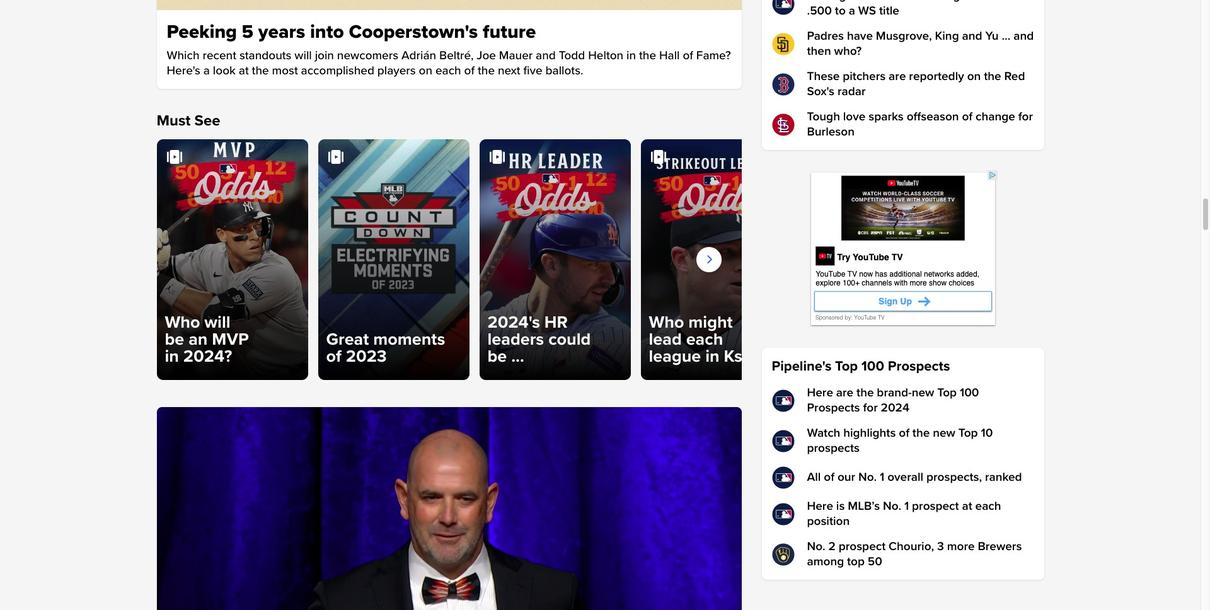 Task type: describe. For each thing, give the bounding box(es) containing it.
mlb image for here are the brand-new top 100 prospects for 2024
[[772, 390, 795, 412]]

might
[[689, 312, 733, 333]]

padres have musgrove, king and yu ... and then who? link
[[772, 29, 1035, 59]]

of right hall in the top of the page
[[683, 48, 694, 63]]

.500
[[808, 4, 833, 18]]

tough love sparks offseason of change for burleson
[[808, 110, 1034, 139]]

beltré,
[[440, 48, 474, 63]]

the down standouts
[[252, 64, 269, 78]]

sox's
[[808, 85, 835, 99]]

at inside here is mlb's no. 1 prospect at each position
[[963, 500, 973, 514]]

title
[[880, 4, 900, 18]]

each inside peeking 5 years into cooperstown's future which recent standouts will join newcomers adrián beltré, joe mauer and todd helton in the hall of fame? here's a look at the most accomplished players on each of the next five ballots.
[[436, 64, 462, 78]]

... inside 2024's hr leaders could be ...
[[512, 346, 525, 367]]

in for who might lead each league in ks?
[[706, 346, 720, 367]]

most
[[272, 64, 298, 78]]

advertisement element
[[809, 170, 998, 328]]

watch highlights of the new top 10 prospects link
[[772, 426, 1035, 457]]

which
[[167, 48, 200, 63]]

highlights
[[844, 426, 896, 441]]

all
[[808, 471, 821, 485]]

players
[[378, 64, 416, 78]]

5
[[242, 20, 254, 43]]

king
[[936, 29, 960, 44]]

among
[[808, 555, 845, 570]]

radar
[[838, 85, 866, 99]]

brewers image
[[772, 544, 795, 566]]

pipeline's
[[772, 358, 832, 375]]

the inside here are the brand-new top 100 prospects for 2024
[[857, 386, 875, 401]]

fame?
[[697, 48, 731, 63]]

go
[[954, 0, 968, 3]]

0 vertical spatial prospects
[[889, 358, 951, 375]]

no. for our
[[859, 471, 877, 485]]

prospects inside here are the brand-new top 100 prospects for 2024
[[808, 401, 861, 416]]

prospect inside here is mlb's no. 1 prospect at each position
[[913, 500, 960, 514]]

moments
[[374, 329, 445, 350]]

position
[[808, 515, 850, 529]]

... inside padres have musgrove, king and yu ... and then who?
[[1002, 29, 1011, 44]]

see
[[195, 112, 220, 130]]

these
[[808, 69, 840, 84]]

padres image
[[772, 33, 795, 56]]

be inside 2024's hr leaders could be ...
[[488, 346, 507, 367]]

standouts
[[240, 48, 292, 63]]

league
[[649, 346, 702, 367]]

2024
[[881, 401, 910, 416]]

musgrove,
[[877, 29, 933, 44]]

mlb image for all
[[772, 467, 795, 489]]

in inside peeking 5 years into cooperstown's future which recent standouts will join newcomers adrián beltré, joe mauer and todd helton in the hall of fame? here's a look at the most accomplished players on each of the next five ballots.
[[627, 48, 636, 63]]

the inside watch highlights of the new top 10 prospects
[[913, 426, 930, 441]]

adrián
[[402, 48, 437, 63]]

100 inside here are the brand-new top 100 prospects for 2024
[[961, 386, 980, 401]]

five
[[524, 64, 543, 78]]

prospect inside no. 2 prospect chourio, 3 more brewers among top 50
[[839, 540, 886, 554]]

red
[[1005, 69, 1026, 84]]

mlb image for here is mlb's no. 1 prospect at each position
[[772, 503, 795, 526]]

picking
[[808, 0, 847, 3]]

on inside these pitchers are reportedly on the red sox's radar
[[968, 69, 982, 84]]

mlb image for picking 6 teams who could go from under .500 to a ws title
[[772, 0, 795, 15]]

1 horizontal spatial and
[[963, 29, 983, 44]]

ks?
[[724, 346, 750, 367]]

teams
[[860, 0, 893, 3]]

watch highlights of the new top 10 prospects
[[808, 426, 994, 456]]

the down joe
[[478, 64, 495, 78]]

yu
[[986, 29, 999, 44]]

hall
[[660, 48, 680, 63]]

mvp
[[212, 329, 249, 350]]

for inside tough love sparks offseason of change for burleson
[[1019, 110, 1034, 124]]

here for here is mlb's no. 1 prospect at each position
[[808, 500, 834, 514]]

sparks
[[869, 110, 904, 124]]

is
[[837, 500, 845, 514]]

ranked
[[986, 471, 1023, 485]]

into
[[310, 20, 344, 43]]

here for here are the brand-new top 100 prospects for 2024
[[808, 386, 834, 401]]

years
[[258, 20, 305, 43]]

of right all
[[825, 471, 835, 485]]

must
[[157, 112, 191, 130]]

great moments of 2023
[[326, 329, 445, 367]]

here's
[[167, 64, 201, 78]]

love
[[844, 110, 866, 124]]

tough
[[808, 110, 841, 124]]

leaders
[[488, 329, 544, 350]]

0 horizontal spatial 100
[[862, 358, 885, 375]]

2024's
[[488, 312, 540, 333]]

no. 2 prospect chourio, 3 more brewers among top 50
[[808, 540, 1023, 570]]

todd
[[559, 48, 586, 63]]

prospects,
[[927, 471, 983, 485]]

tough love sparks offseason of change for burleson link
[[772, 110, 1035, 140]]

top for the
[[959, 426, 979, 441]]

no. for mlb's
[[884, 500, 902, 514]]

who for be
[[165, 312, 200, 333]]

of inside watch highlights of the new top 10 prospects
[[900, 426, 910, 441]]



Task type: vqa. For each thing, say whether or not it's contained in the screenshot.
takes
no



Task type: locate. For each thing, give the bounding box(es) containing it.
1 vertical spatial each
[[687, 329, 724, 350]]

new left 10
[[934, 426, 956, 441]]

be down 2024's
[[488, 346, 507, 367]]

1 vertical spatial mlb image
[[772, 467, 795, 489]]

mlb image inside watch highlights of the new top 10 prospects link
[[772, 430, 795, 453]]

here inside here are the brand-new top 100 prospects for 2024
[[808, 386, 834, 401]]

the left hall in the top of the page
[[640, 48, 657, 63]]

0 vertical spatial will
[[295, 48, 312, 63]]

new inside here are the brand-new top 100 prospects for 2024
[[912, 386, 935, 401]]

mauer
[[499, 48, 533, 63]]

prospect
[[913, 500, 960, 514], [839, 540, 886, 554]]

3 mlb image from the top
[[772, 503, 795, 526]]

1 inside here is mlb's no. 1 prospect at each position
[[905, 500, 910, 514]]

2023
[[346, 346, 387, 367]]

6
[[850, 0, 857, 3]]

1 vertical spatial mlb image
[[772, 390, 795, 412]]

here inside here is mlb's no. 1 prospect at each position
[[808, 500, 834, 514]]

1 vertical spatial prospects
[[808, 401, 861, 416]]

will left the join
[[295, 48, 312, 63]]

2 vertical spatial mlb image
[[772, 503, 795, 526]]

1 horizontal spatial will
[[295, 48, 312, 63]]

in for who will be an mvp in 2024?
[[165, 346, 179, 367]]

3
[[938, 540, 945, 554]]

be inside who will be an mvp in 2024?
[[165, 329, 184, 350]]

all of our no. 1 overall prospects, ranked link
[[772, 467, 1035, 489]]

prospect down prospects,
[[913, 500, 960, 514]]

for
[[1019, 110, 1034, 124], [864, 401, 878, 416]]

these pitchers are reportedly on the red sox's radar link
[[772, 69, 1035, 100]]

at inside peeking 5 years into cooperstown's future which recent standouts will join newcomers adrián beltré, joe mauer and todd helton in the hall of fame? here's a look at the most accomplished players on each of the next five ballots.
[[239, 64, 249, 78]]

joe
[[477, 48, 496, 63]]

0 horizontal spatial be
[[165, 329, 184, 350]]

0 vertical spatial could
[[921, 0, 951, 3]]

1 horizontal spatial ...
[[1002, 29, 1011, 44]]

in inside who might lead each league in ks?
[[706, 346, 720, 367]]

top
[[836, 358, 859, 375], [938, 386, 957, 401], [959, 426, 979, 441]]

new
[[912, 386, 935, 401], [934, 426, 956, 441]]

0 vertical spatial are
[[889, 69, 907, 84]]

a inside peeking 5 years into cooperstown's future which recent standouts will join newcomers adrián beltré, joe mauer and todd helton in the hall of fame? here's a look at the most accomplished players on each of the next five ballots.
[[204, 64, 210, 78]]

who up 2024?
[[165, 312, 200, 333]]

a down 6
[[849, 4, 856, 18]]

top for brand-
[[938, 386, 957, 401]]

1 horizontal spatial prospects
[[889, 358, 951, 375]]

pitchers
[[843, 69, 886, 84]]

2 here from the top
[[808, 500, 834, 514]]

1 vertical spatial are
[[837, 386, 854, 401]]

the
[[640, 48, 657, 63], [252, 64, 269, 78], [478, 64, 495, 78], [985, 69, 1002, 84], [857, 386, 875, 401], [913, 426, 930, 441]]

top
[[848, 555, 865, 570]]

the down pipeline's top 100 prospects
[[857, 386, 875, 401]]

1 vertical spatial could
[[549, 329, 591, 350]]

1 horizontal spatial no.
[[859, 471, 877, 485]]

1 vertical spatial new
[[934, 426, 956, 441]]

are down pipeline's top 100 prospects
[[837, 386, 854, 401]]

brewers
[[979, 540, 1023, 554]]

... right "yu"
[[1002, 29, 1011, 44]]

1 who from the left
[[165, 312, 200, 333]]

1 vertical spatial for
[[864, 401, 878, 416]]

prospects up brand- on the right of page
[[889, 358, 951, 375]]

mlb image
[[772, 430, 795, 453], [772, 467, 795, 489]]

1 horizontal spatial at
[[963, 500, 973, 514]]

in left an
[[165, 346, 179, 367]]

a inside picking 6 teams who could go from under .500 to a ws title
[[849, 4, 856, 18]]

0 vertical spatial new
[[912, 386, 935, 401]]

0 horizontal spatial a
[[204, 64, 210, 78]]

1 down all of our no. 1 overall prospects, ranked link at bottom right
[[905, 500, 910, 514]]

on
[[419, 64, 433, 78], [968, 69, 982, 84]]

in
[[627, 48, 636, 63], [165, 346, 179, 367], [706, 346, 720, 367]]

0 horizontal spatial at
[[239, 64, 249, 78]]

top inside here are the brand-new top 100 prospects for 2024
[[938, 386, 957, 401]]

each left ks?
[[687, 329, 724, 350]]

1 vertical spatial prospect
[[839, 540, 886, 554]]

reportedly
[[910, 69, 965, 84]]

chourio,
[[889, 540, 935, 554]]

for left the 2024
[[864, 401, 878, 416]]

red sox image
[[772, 73, 795, 96]]

0 vertical spatial a
[[849, 4, 856, 18]]

mlb image down pipeline's
[[772, 390, 795, 412]]

2 mlb image from the top
[[772, 390, 795, 412]]

next
[[498, 64, 521, 78]]

1 horizontal spatial could
[[921, 0, 951, 3]]

2024's hr leaders could be ...
[[488, 312, 591, 367]]

at right look
[[239, 64, 249, 78]]

are inside here are the brand-new top 100 prospects for 2024
[[837, 386, 854, 401]]

1 vertical spatial here
[[808, 500, 834, 514]]

peeking
[[167, 20, 237, 43]]

1 vertical spatial at
[[963, 500, 973, 514]]

more
[[948, 540, 975, 554]]

who will be an mvp in 2024?
[[165, 312, 249, 367]]

1
[[881, 471, 885, 485], [905, 500, 910, 514]]

mlb image up brewers image
[[772, 503, 795, 526]]

1 for overall
[[881, 471, 885, 485]]

all of our no. 1 overall prospects, ranked
[[808, 471, 1023, 485]]

who up the league
[[649, 312, 685, 333]]

no.
[[859, 471, 877, 485], [884, 500, 902, 514], [808, 540, 826, 554]]

and
[[963, 29, 983, 44], [1014, 29, 1035, 44], [536, 48, 556, 63]]

no. right our
[[859, 471, 877, 485]]

are down padres have musgrove, king and yu ... and then who? link in the top of the page
[[889, 69, 907, 84]]

0 horizontal spatial prospect
[[839, 540, 886, 554]]

0 horizontal spatial top
[[836, 358, 859, 375]]

our
[[838, 471, 856, 485]]

0 vertical spatial no.
[[859, 471, 877, 485]]

1 horizontal spatial in
[[627, 48, 636, 63]]

picking 6 teams who could go from under .500 to a ws title
[[808, 0, 1030, 18]]

under
[[999, 0, 1030, 3]]

2024?
[[183, 346, 232, 367]]

1 for prospect
[[905, 500, 910, 514]]

top left 10
[[959, 426, 979, 441]]

top right brand- on the right of page
[[938, 386, 957, 401]]

0 horizontal spatial each
[[436, 64, 462, 78]]

2 horizontal spatial and
[[1014, 29, 1035, 44]]

picking 6 teams who could go from under .500 to a ws title link
[[772, 0, 1035, 19]]

0 vertical spatial mlb image
[[772, 0, 795, 15]]

0 horizontal spatial ...
[[512, 346, 525, 367]]

helton
[[589, 48, 624, 63]]

each
[[436, 64, 462, 78], [687, 329, 724, 350], [976, 500, 1002, 514]]

0 horizontal spatial in
[[165, 346, 179, 367]]

0 vertical spatial here
[[808, 386, 834, 401]]

a left look
[[204, 64, 210, 78]]

could left go
[[921, 0, 951, 3]]

of left change
[[963, 110, 973, 124]]

here up "position"
[[808, 500, 834, 514]]

mlb image for watch
[[772, 430, 795, 453]]

who
[[896, 0, 918, 3]]

no. right mlb's
[[884, 500, 902, 514]]

from
[[971, 0, 996, 3]]

2
[[829, 540, 836, 554]]

and up five
[[536, 48, 556, 63]]

top inside watch highlights of the new top 10 prospects
[[959, 426, 979, 441]]

top right pipeline's
[[836, 358, 859, 375]]

and left "yu"
[[963, 29, 983, 44]]

1 mlb image from the top
[[772, 0, 795, 15]]

the left red
[[985, 69, 1002, 84]]

1 vertical spatial a
[[204, 64, 210, 78]]

1 horizontal spatial a
[[849, 4, 856, 18]]

for right change
[[1019, 110, 1034, 124]]

who might lead each league in ks?
[[649, 312, 750, 367]]

0 horizontal spatial could
[[549, 329, 591, 350]]

join
[[315, 48, 334, 63]]

2 horizontal spatial each
[[976, 500, 1002, 514]]

2 mlb image from the top
[[772, 467, 795, 489]]

0 horizontal spatial on
[[419, 64, 433, 78]]

new for brand-
[[912, 386, 935, 401]]

each inside who might lead each league in ks?
[[687, 329, 724, 350]]

newcomers
[[337, 48, 399, 63]]

accomplished
[[301, 64, 375, 78]]

0 vertical spatial mlb image
[[772, 430, 795, 453]]

could inside picking 6 teams who could go from under .500 to a ws title
[[921, 0, 951, 3]]

will inside who will be an mvp in 2024?
[[205, 312, 231, 333]]

0 horizontal spatial for
[[864, 401, 878, 416]]

brand-
[[878, 386, 912, 401]]

look
[[213, 64, 236, 78]]

1 mlb image from the top
[[772, 430, 795, 453]]

mlb's
[[848, 500, 881, 514]]

in left ks?
[[706, 346, 720, 367]]

mlb image left .500 at right top
[[772, 0, 795, 15]]

2 horizontal spatial in
[[706, 346, 720, 367]]

offseason
[[907, 110, 960, 124]]

of
[[683, 48, 694, 63], [465, 64, 475, 78], [963, 110, 973, 124], [326, 346, 342, 367], [900, 426, 910, 441], [825, 471, 835, 485]]

1 vertical spatial 1
[[905, 500, 910, 514]]

hr
[[545, 312, 568, 333]]

new inside watch highlights of the new top 10 prospects
[[934, 426, 956, 441]]

1 horizontal spatial for
[[1019, 110, 1034, 124]]

lead
[[649, 329, 682, 350]]

who for lead
[[649, 312, 685, 333]]

here are the brand-new top 100 prospects for 2024
[[808, 386, 980, 416]]

no. 2 prospect chourio, 3 more brewers among top 50 link
[[772, 540, 1035, 570]]

be
[[165, 329, 184, 350], [488, 346, 507, 367]]

1 horizontal spatial be
[[488, 346, 507, 367]]

prospects up watch
[[808, 401, 861, 416]]

future
[[483, 20, 536, 43]]

padres
[[808, 29, 845, 44]]

of down beltré,
[[465, 64, 475, 78]]

could inside 2024's hr leaders could be ...
[[549, 329, 591, 350]]

0 vertical spatial 100
[[862, 358, 885, 375]]

could right "leaders"
[[549, 329, 591, 350]]

who?
[[835, 44, 862, 59]]

ballots.
[[546, 64, 584, 78]]

1 vertical spatial ...
[[512, 346, 525, 367]]

on right 'reportedly'
[[968, 69, 982, 84]]

50
[[868, 555, 883, 570]]

have
[[848, 29, 874, 44]]

0 vertical spatial ...
[[1002, 29, 1011, 44]]

0 vertical spatial at
[[239, 64, 249, 78]]

2 horizontal spatial no.
[[884, 500, 902, 514]]

0 horizontal spatial no.
[[808, 540, 826, 554]]

in inside who will be an mvp in 2024?
[[165, 346, 179, 367]]

1 horizontal spatial 100
[[961, 386, 980, 401]]

mlb image left all
[[772, 467, 795, 489]]

are inside these pitchers are reportedly on the red sox's radar
[[889, 69, 907, 84]]

each down ranked
[[976, 500, 1002, 514]]

... down 2024's
[[512, 346, 525, 367]]

0 horizontal spatial will
[[205, 312, 231, 333]]

no. inside here is mlb's no. 1 prospect at each position
[[884, 500, 902, 514]]

1 horizontal spatial top
[[938, 386, 957, 401]]

the down here are the brand-new top 100 prospects for 2024 link
[[913, 426, 930, 441]]

new for the
[[934, 426, 956, 441]]

of inside tough love sparks offseason of change for burleson
[[963, 110, 973, 124]]

2 horizontal spatial top
[[959, 426, 979, 441]]

mlb image inside picking 6 teams who could go from under .500 to a ws title link
[[772, 0, 795, 15]]

the inside these pitchers are reportedly on the red sox's radar
[[985, 69, 1002, 84]]

change
[[976, 110, 1016, 124]]

peeking 5 years into cooperstown's future which recent standouts will join newcomers adrián beltré, joe mauer and todd helton in the hall of fame? here's a look at the most accomplished players on each of the next five ballots.
[[167, 20, 731, 78]]

0 vertical spatial prospect
[[913, 500, 960, 514]]

100
[[862, 358, 885, 375], [961, 386, 980, 401]]

1 vertical spatial top
[[938, 386, 957, 401]]

1 left the overall
[[881, 471, 885, 485]]

2 vertical spatial top
[[959, 426, 979, 441]]

of down the 2024
[[900, 426, 910, 441]]

2 vertical spatial each
[[976, 500, 1002, 514]]

0 horizontal spatial prospects
[[808, 401, 861, 416]]

mlb image inside here are the brand-new top 100 prospects for 2024 link
[[772, 390, 795, 412]]

pipeline's top 100 prospects
[[772, 358, 951, 375]]

1 horizontal spatial each
[[687, 329, 724, 350]]

at down prospects,
[[963, 500, 973, 514]]

no. left the 2 on the right bottom of page
[[808, 540, 826, 554]]

for inside here are the brand-new top 100 prospects for 2024
[[864, 401, 878, 416]]

will up 2024?
[[205, 312, 231, 333]]

1 horizontal spatial are
[[889, 69, 907, 84]]

new up watch highlights of the new top 10 prospects link
[[912, 386, 935, 401]]

mlb image
[[772, 0, 795, 15], [772, 390, 795, 412], [772, 503, 795, 526]]

1 vertical spatial will
[[205, 312, 231, 333]]

on down adrián
[[419, 64, 433, 78]]

will inside peeking 5 years into cooperstown's future which recent standouts will join newcomers adrián beltré, joe mauer and todd helton in the hall of fame? here's a look at the most accomplished players on each of the next five ballots.
[[295, 48, 312, 63]]

great
[[326, 329, 369, 350]]

1 horizontal spatial prospect
[[913, 500, 960, 514]]

0 horizontal spatial 1
[[881, 471, 885, 485]]

2 vertical spatial no.
[[808, 540, 826, 554]]

1 here from the top
[[808, 386, 834, 401]]

who inside who might lead each league in ks?
[[649, 312, 685, 333]]

are
[[889, 69, 907, 84], [837, 386, 854, 401]]

of inside great moments of 2023
[[326, 346, 342, 367]]

0 vertical spatial 1
[[881, 471, 885, 485]]

0 horizontal spatial who
[[165, 312, 200, 333]]

of left the 2023
[[326, 346, 342, 367]]

0 horizontal spatial and
[[536, 48, 556, 63]]

in right helton
[[627, 48, 636, 63]]

1 vertical spatial no.
[[884, 500, 902, 514]]

2 who from the left
[[649, 312, 685, 333]]

1 horizontal spatial 1
[[905, 500, 910, 514]]

to
[[836, 4, 846, 18]]

watch
[[808, 426, 841, 441]]

mlb image left watch
[[772, 430, 795, 453]]

burleson
[[808, 125, 855, 139]]

be left an
[[165, 329, 184, 350]]

0 vertical spatial each
[[436, 64, 462, 78]]

and right "yu"
[[1014, 29, 1035, 44]]

cooperstown's
[[349, 20, 478, 43]]

and inside peeking 5 years into cooperstown's future which recent standouts will join newcomers adrián beltré, joe mauer and todd helton in the hall of fame? here's a look at the most accomplished players on each of the next five ballots.
[[536, 48, 556, 63]]

prospect up top
[[839, 540, 886, 554]]

peeking 5 years into cooperstown's future image
[[157, 0, 742, 10]]

no. inside no. 2 prospect chourio, 3 more brewers among top 50
[[808, 540, 826, 554]]

1 horizontal spatial who
[[649, 312, 685, 333]]

each inside here is mlb's no. 1 prospect at each position
[[976, 500, 1002, 514]]

these pitchers are reportedly on the red sox's radar
[[808, 69, 1026, 99]]

cardinals image
[[772, 114, 795, 136]]

must see
[[157, 112, 220, 130]]

recent
[[203, 48, 237, 63]]

0 vertical spatial top
[[836, 358, 859, 375]]

1 vertical spatial 100
[[961, 386, 980, 401]]

prospects
[[808, 442, 860, 456]]

hyde receives al moty award image
[[157, 407, 742, 611]]

who inside who will be an mvp in 2024?
[[165, 312, 200, 333]]

here are the brand-new top 100 prospects for 2024 link
[[772, 386, 1035, 416]]

0 horizontal spatial are
[[837, 386, 854, 401]]

must see button
[[147, 108, 220, 136]]

0 vertical spatial for
[[1019, 110, 1034, 124]]

here down pipeline's
[[808, 386, 834, 401]]

here is mlb's no. 1 prospect at each position
[[808, 500, 1002, 529]]

overall
[[888, 471, 924, 485]]

1 horizontal spatial on
[[968, 69, 982, 84]]

each down beltré,
[[436, 64, 462, 78]]

on inside peeking 5 years into cooperstown's future which recent standouts will join newcomers adrián beltré, joe mauer and todd helton in the hall of fame? here's a look at the most accomplished players on each of the next five ballots.
[[419, 64, 433, 78]]



